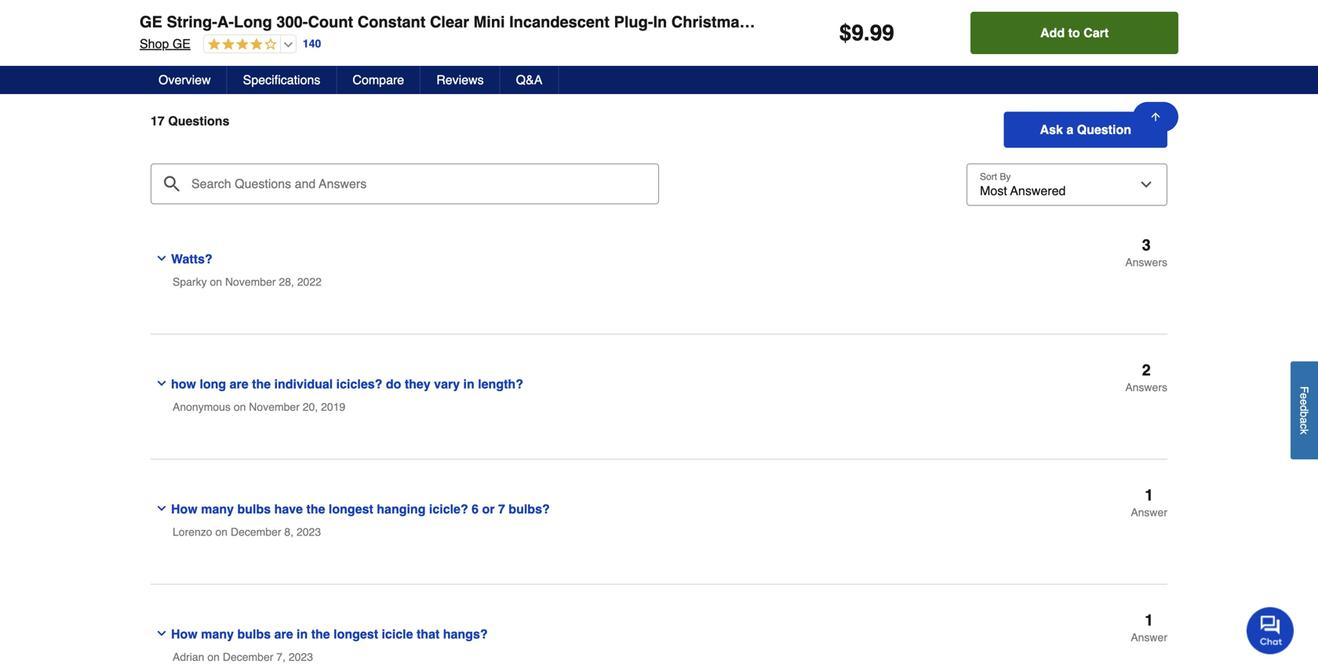 Task type: locate. For each thing, give the bounding box(es) containing it.
1 answer element
[[1131, 487, 1168, 519], [1131, 612, 1168, 644]]

2 e from the top
[[1298, 400, 1311, 406]]

how inside button
[[171, 502, 198, 517]]

1 vertical spatial how
[[171, 628, 198, 642]]

long
[[200, 377, 226, 392]]

answer for how many bulbs have the longest hanging icicle? 6 or 7 bulbs?
[[1131, 507, 1168, 519]]

individual
[[274, 377, 333, 392]]

1 vertical spatial answer
[[1131, 632, 1168, 644]]

&
[[281, 37, 295, 58]]

how
[[171, 502, 198, 517], [171, 628, 198, 642]]

december for have
[[231, 526, 281, 539]]

how many bulbs have the longest hanging icicle? 6 or 7 bulbs?
[[171, 502, 550, 517]]

many up the lorenzo
[[201, 502, 234, 517]]

sparky on november 28, 2022
[[173, 276, 322, 289]]

0 vertical spatial longest
[[329, 502, 373, 517]]

watts?
[[171, 252, 212, 267]]

1 vertical spatial 1 answer
[[1131, 612, 1168, 644]]

in
[[463, 377, 475, 392], [297, 628, 308, 642]]

longest inside "button"
[[334, 628, 378, 642]]

1 vertical spatial 1
[[1145, 612, 1154, 630]]

0 vertical spatial chevron down image
[[155, 252, 168, 265]]

2019
[[321, 401, 346, 414]]

0 vertical spatial how
[[171, 502, 198, 517]]

f e e d b a c k
[[1298, 387, 1311, 435]]

0 vertical spatial a
[[1067, 123, 1074, 137]]

a up the k
[[1298, 418, 1311, 424]]

.
[[864, 20, 870, 46]]

add to cart
[[1041, 26, 1109, 40]]

on for how many bulbs have the longest hanging icicle? 6 or 7 bulbs?
[[215, 526, 228, 539]]

lights
[[796, 13, 843, 31]]

are right long
[[230, 377, 249, 392]]

2 chevron down image from the top
[[155, 378, 168, 390]]

are up 7,
[[274, 628, 293, 642]]

bulbs
[[237, 502, 271, 517], [237, 628, 271, 642]]

a right "ask"
[[1067, 123, 1074, 137]]

2023 right 7,
[[289, 652, 313, 664]]

november left 28,
[[225, 276, 276, 289]]

1 chevron down image from the top
[[155, 252, 168, 265]]

1 answer element for how many bulbs are in the longest icicle that hangs?
[[1131, 612, 1168, 644]]

bulbs?
[[509, 502, 550, 517]]

1 1 from the top
[[1145, 487, 1154, 505]]

1 vertical spatial a
[[1298, 418, 1311, 424]]

chevron down image inside how long are the individual icicles?  do they vary in length? 'button'
[[155, 378, 168, 390]]

1
[[1145, 487, 1154, 505], [1145, 612, 1154, 630]]

on right anonymous at the left
[[234, 401, 246, 414]]

28,
[[279, 276, 294, 289]]

0 vertical spatial november
[[225, 276, 276, 289]]

1 answers from the top
[[1126, 256, 1168, 269]]

0 vertical spatial 1
[[1145, 487, 1154, 505]]

2 bulbs from the top
[[237, 628, 271, 642]]

in up adrian on december 7, 2023
[[297, 628, 308, 642]]

1 vertical spatial 2023
[[289, 652, 313, 664]]

140
[[303, 37, 321, 50]]

vary
[[434, 377, 460, 392]]

how right chevron down image
[[171, 502, 198, 517]]

icicle
[[753, 13, 792, 31]]

2 1 answer from the top
[[1131, 612, 1168, 644]]

christmas
[[672, 13, 748, 31]]

0 horizontal spatial are
[[230, 377, 249, 392]]

2023 right the 8,
[[297, 526, 321, 539]]

6
[[472, 502, 479, 517]]

bulbs up adrian on december 7, 2023
[[237, 628, 271, 642]]

adrian
[[173, 652, 204, 664]]

the up anonymous on november 20, 2019
[[252, 377, 271, 392]]

longest left the hanging
[[329, 502, 373, 517]]

1 vertical spatial ge
[[173, 36, 191, 51]]

are inside 'button'
[[230, 377, 249, 392]]

many up adrian on december 7, 2023
[[201, 628, 234, 642]]

plug-
[[614, 13, 653, 31]]

december left the 8,
[[231, 526, 281, 539]]

1 vertical spatial 1 answer element
[[1131, 612, 1168, 644]]

chevron down image inside how many bulbs are in the longest icicle that hangs? "button"
[[155, 628, 168, 641]]

1 vertical spatial bulbs
[[237, 628, 271, 642]]

1 e from the top
[[1298, 394, 1311, 400]]

2 1 answer element from the top
[[1131, 612, 1168, 644]]

on right the lorenzo
[[215, 526, 228, 539]]

on for watts?
[[210, 276, 222, 289]]

f e e d b a c k button
[[1291, 362, 1318, 460]]

how for how many bulbs have the longest hanging icicle? 6 or 7 bulbs?
[[171, 502, 198, 517]]

in right vary
[[463, 377, 475, 392]]

on right 'adrian'
[[207, 652, 220, 664]]

bulbs inside button
[[237, 502, 271, 517]]

chevron down image for 3
[[155, 252, 168, 265]]

many inside button
[[201, 502, 234, 517]]

reviews
[[437, 73, 484, 87]]

1 horizontal spatial ge
[[173, 36, 191, 51]]

1 horizontal spatial a
[[1298, 418, 1311, 424]]

december left 7,
[[223, 652, 273, 664]]

how many bulbs are in the longest icicle that hangs? button
[[151, 613, 964, 645]]

in inside how long are the individual icicles?  do they vary in length? 'button'
[[463, 377, 475, 392]]

17 questions ask a question
[[151, 114, 1132, 137]]

1 for how many bulbs have the longest hanging icicle? 6 or 7 bulbs?
[[1145, 487, 1154, 505]]

the
[[252, 377, 271, 392], [306, 502, 325, 517], [311, 628, 330, 642]]

are
[[230, 377, 249, 392], [274, 628, 293, 642]]

1 vertical spatial many
[[201, 628, 234, 642]]

1 1 answer element from the top
[[1131, 487, 1168, 519]]

a inside button
[[1298, 418, 1311, 424]]

longest left the icicle in the left of the page
[[334, 628, 378, 642]]

1 many from the top
[[201, 502, 234, 517]]

ge up shop
[[140, 13, 162, 31]]

2 vertical spatial the
[[311, 628, 330, 642]]

0 vertical spatial ge
[[140, 13, 162, 31]]

community q & a button
[[135, 23, 1183, 73]]

2 how from the top
[[171, 628, 198, 642]]

0 horizontal spatial in
[[297, 628, 308, 642]]

many inside "button"
[[201, 628, 234, 642]]

99
[[870, 20, 895, 46]]

0 vertical spatial 1 answer
[[1131, 487, 1168, 519]]

chevron down image
[[155, 252, 168, 265], [155, 378, 168, 390], [155, 628, 168, 641]]

e up d
[[1298, 394, 1311, 400]]

longest
[[329, 502, 373, 517], [334, 628, 378, 642]]

1 vertical spatial november
[[249, 401, 300, 414]]

to
[[1069, 26, 1080, 40]]

0 horizontal spatial a
[[1067, 123, 1074, 137]]

overview
[[159, 73, 211, 87]]

how up 'adrian'
[[171, 628, 198, 642]]

7
[[498, 502, 505, 517]]

chevron down image inside watts? button
[[155, 252, 168, 265]]

2 1 from the top
[[1145, 612, 1154, 630]]

on for how long are the individual icicles?  do they vary in length?
[[234, 401, 246, 414]]

a
[[1067, 123, 1074, 137], [1298, 418, 1311, 424]]

that
[[417, 628, 440, 642]]

3 answers
[[1126, 236, 1168, 269]]

1 horizontal spatial in
[[463, 377, 475, 392]]

1 vertical spatial in
[[297, 628, 308, 642]]

1 1 answer from the top
[[1131, 487, 1168, 519]]

0 vertical spatial 2023
[[297, 526, 321, 539]]

1 vertical spatial the
[[306, 502, 325, 517]]

bulbs inside "button"
[[237, 628, 271, 642]]

1 answer from the top
[[1131, 507, 1168, 519]]

0 vertical spatial are
[[230, 377, 249, 392]]

0 vertical spatial answer
[[1131, 507, 1168, 519]]

1 vertical spatial december
[[223, 652, 273, 664]]

2 answers
[[1126, 362, 1168, 394]]

many for how many bulbs are in the longest icicle that hangs?
[[201, 628, 234, 642]]

ask a question button
[[1004, 112, 1168, 148]]

bulbs up lorenzo on december 8, 2023
[[237, 502, 271, 517]]

k
[[1298, 430, 1311, 435]]

$ 9 . 99
[[840, 20, 895, 46]]

count
[[308, 13, 353, 31]]

1 vertical spatial chevron down image
[[155, 378, 168, 390]]

2 many from the top
[[201, 628, 234, 642]]

november left 20,
[[249, 401, 300, 414]]

2 answers from the top
[[1126, 382, 1168, 394]]

shop
[[140, 36, 169, 51]]

do
[[386, 377, 401, 392]]

many
[[201, 502, 234, 517], [201, 628, 234, 642]]

0 vertical spatial many
[[201, 502, 234, 517]]

the inside button
[[306, 502, 325, 517]]

1 vertical spatial answers
[[1126, 382, 1168, 394]]

mini
[[474, 13, 505, 31]]

november
[[225, 276, 276, 289], [249, 401, 300, 414]]

q
[[261, 37, 276, 58]]

1 how from the top
[[171, 502, 198, 517]]

0 vertical spatial bulbs
[[237, 502, 271, 517]]

0 vertical spatial december
[[231, 526, 281, 539]]

0 vertical spatial the
[[252, 377, 271, 392]]

or
[[482, 502, 495, 517]]

7,
[[276, 652, 286, 664]]

e
[[1298, 394, 1311, 400], [1298, 400, 1311, 406]]

0 vertical spatial 1 answer element
[[1131, 487, 1168, 519]]

december
[[231, 526, 281, 539], [223, 652, 273, 664]]

the left the icicle in the left of the page
[[311, 628, 330, 642]]

on right the sparky on the left of the page
[[210, 276, 222, 289]]

ge string-a-long 300-count constant clear mini incandescent plug-in christmas icicle lights
[[140, 13, 843, 31]]

they
[[405, 377, 431, 392]]

1 vertical spatial are
[[274, 628, 293, 642]]

the inside 'button'
[[252, 377, 271, 392]]

answer
[[1131, 507, 1168, 519], [1131, 632, 1168, 644]]

1 vertical spatial longest
[[334, 628, 378, 642]]

e up b
[[1298, 400, 1311, 406]]

lorenzo on december 8, 2023
[[173, 526, 321, 539]]

2 vertical spatial chevron down image
[[155, 628, 168, 641]]

2
[[1142, 362, 1151, 380]]

on
[[210, 276, 222, 289], [234, 401, 246, 414], [215, 526, 228, 539], [207, 652, 220, 664]]

the inside "button"
[[311, 628, 330, 642]]

0 vertical spatial in
[[463, 377, 475, 392]]

icicles?
[[336, 377, 383, 392]]

how inside "button"
[[171, 628, 198, 642]]

cart
[[1084, 26, 1109, 40]]

0 vertical spatial answers
[[1126, 256, 1168, 269]]

1 bulbs from the top
[[237, 502, 271, 517]]

answers down 3
[[1126, 256, 1168, 269]]

ge down string-
[[173, 36, 191, 51]]

the right have
[[306, 502, 325, 517]]

2 answer from the top
[[1131, 632, 1168, 644]]

compare button
[[337, 66, 421, 94]]

3 chevron down image from the top
[[155, 628, 168, 641]]

answers down 2 at bottom
[[1126, 382, 1168, 394]]

many for how many bulbs have the longest hanging icicle? 6 or 7 bulbs?
[[201, 502, 234, 517]]

1 horizontal spatial are
[[274, 628, 293, 642]]



Task type: describe. For each thing, give the bounding box(es) containing it.
in
[[653, 13, 667, 31]]

december for are
[[223, 652, 273, 664]]

2 answers element
[[1126, 362, 1168, 394]]

reviews button
[[421, 66, 500, 94]]

bulbs for have
[[237, 502, 271, 517]]

a
[[299, 37, 313, 58]]

1 answer element for how many bulbs have the longest hanging icicle? 6 or 7 bulbs?
[[1131, 487, 1168, 519]]

specifications
[[243, 73, 321, 87]]

longest inside button
[[329, 502, 373, 517]]

chevron down image
[[155, 503, 168, 515]]

answers for 3
[[1126, 256, 1168, 269]]

community q & a
[[152, 37, 313, 58]]

q&a
[[516, 73, 543, 87]]

watts? button
[[151, 238, 964, 270]]

chevron up image
[[1151, 40, 1166, 55]]

add
[[1041, 26, 1065, 40]]

november for 2
[[249, 401, 300, 414]]

have
[[274, 502, 303, 517]]

november for 3
[[225, 276, 276, 289]]

lorenzo
[[173, 526, 212, 539]]

anonymous
[[173, 401, 231, 414]]

icicle?
[[429, 502, 468, 517]]

shop ge
[[140, 36, 191, 51]]

anonymous on november 20, 2019
[[173, 401, 346, 414]]

1 answer for how many bulbs are in the longest icicle that hangs?
[[1131, 612, 1168, 644]]

f
[[1298, 387, 1311, 394]]

string-
[[167, 13, 217, 31]]

question
[[1077, 123, 1132, 137]]

clear
[[430, 13, 469, 31]]

c
[[1298, 424, 1311, 430]]

answers for 2
[[1126, 382, 1168, 394]]

community
[[152, 37, 256, 58]]

2023 for the
[[297, 526, 321, 539]]

add to cart button
[[971, 12, 1179, 54]]

$
[[840, 20, 852, 46]]

chevron down image for 2
[[155, 378, 168, 390]]

3.9 stars image
[[204, 38, 277, 52]]

how long are the individual icicles?  do they vary in length?
[[171, 377, 523, 392]]

hanging
[[377, 502, 426, 517]]

ask
[[1040, 123, 1063, 137]]

how long are the individual icicles?  do they vary in length? button
[[151, 363, 964, 395]]

length?
[[478, 377, 523, 392]]

bulbs for are
[[237, 628, 271, 642]]

in inside how many bulbs are in the longest icicle that hangs? "button"
[[297, 628, 308, 642]]

answer for how many bulbs are in the longest icicle that hangs?
[[1131, 632, 1168, 644]]

arrow up image
[[1150, 111, 1162, 123]]

chat invite button image
[[1247, 607, 1295, 655]]

20,
[[303, 401, 318, 414]]

2022
[[297, 276, 322, 289]]

how
[[171, 377, 196, 392]]

8,
[[284, 526, 294, 539]]

a inside 17 questions ask a question
[[1067, 123, 1074, 137]]

300-
[[277, 13, 308, 31]]

3 answers element
[[1126, 236, 1168, 269]]

1 answer for how many bulbs have the longest hanging icicle? 6 or 7 bulbs?
[[1131, 487, 1168, 519]]

0 horizontal spatial ge
[[140, 13, 162, 31]]

q&a button
[[500, 66, 559, 94]]

are inside "button"
[[274, 628, 293, 642]]

adrian on december 7, 2023
[[173, 652, 313, 664]]

how for how many bulbs are in the longest icicle that hangs?
[[171, 628, 198, 642]]

icicle
[[382, 628, 413, 642]]

overview button
[[143, 66, 227, 94]]

2023 for in
[[289, 652, 313, 664]]

how many bulbs have the longest hanging icicle? 6 or 7 bulbs? button
[[151, 488, 964, 520]]

9
[[852, 20, 864, 46]]

3
[[1142, 236, 1151, 254]]

sparky
[[173, 276, 207, 289]]

b
[[1298, 412, 1311, 418]]

a-
[[217, 13, 234, 31]]

17
[[151, 114, 165, 128]]

on for how many bulbs are in the longest icicle that hangs?
[[207, 652, 220, 664]]

constant
[[358, 13, 426, 31]]

long
[[234, 13, 272, 31]]

d
[[1298, 406, 1311, 412]]

incandescent
[[509, 13, 610, 31]]

chevron down image for 1
[[155, 628, 168, 641]]

questions
[[168, 114, 230, 128]]

Search Questions and Answers text field
[[151, 164, 659, 205]]

1 for how many bulbs are in the longest icicle that hangs?
[[1145, 612, 1154, 630]]

how many bulbs are in the longest icicle that hangs?
[[171, 628, 488, 642]]

specifications button
[[227, 66, 337, 94]]

compare
[[353, 73, 404, 87]]

hangs?
[[443, 628, 488, 642]]



Task type: vqa. For each thing, say whether or not it's contained in the screenshot.
topmost Ceiling
no



